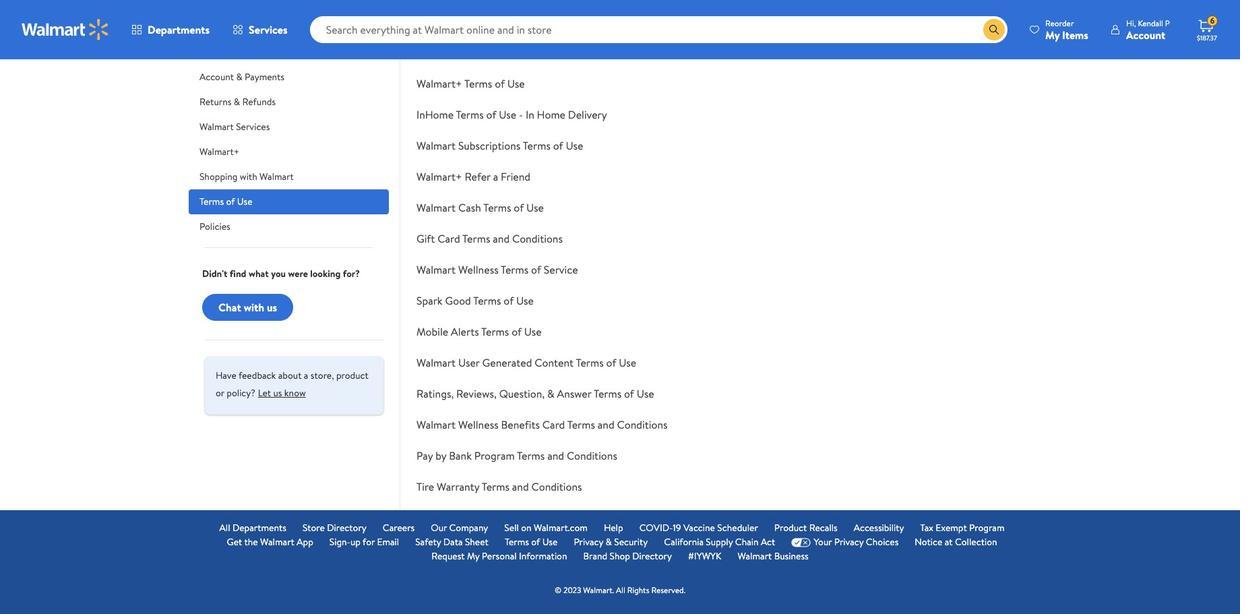 Task type: describe. For each thing, give the bounding box(es) containing it.
with for walmart
[[240, 170, 257, 183]]

brand shop directory link
[[584, 550, 672, 564]]

services inside 'link'
[[236, 120, 270, 134]]

policies
[[200, 220, 230, 233]]

for?
[[343, 267, 360, 281]]

home
[[537, 107, 566, 122]]

program inside tax exempt program get the walmart app
[[970, 521, 1005, 535]]

gift card terms and conditions
[[417, 231, 563, 246]]

looking
[[310, 267, 341, 281]]

0 vertical spatial terms of use
[[200, 195, 253, 208]]

of right content
[[607, 355, 617, 370]]

6
[[1211, 15, 1215, 26]]

recalls
[[810, 521, 838, 535]]

terms right answer
[[594, 386, 622, 401]]

© 2023 walmart. all rights reserved.
[[555, 585, 686, 596]]

subscriptions
[[458, 138, 521, 153]]

walmart subscriptions terms of use link
[[417, 138, 584, 153]]

didn't
[[202, 267, 228, 281]]

ratings,
[[417, 386, 454, 401]]

walmart.com terms of use link
[[417, 45, 541, 60]]

answer
[[557, 386, 592, 401]]

walmart+ for walmart+
[[200, 145, 240, 158]]

terms down walmart.com terms of use link
[[465, 76, 492, 91]]

let us know button
[[258, 382, 306, 404]]

of right answer
[[624, 386, 634, 401]]

walmart wellness benefits card terms and conditions link
[[417, 417, 668, 432]]

gift card terms and conditions link
[[417, 231, 563, 246]]

account & payments link
[[189, 65, 389, 90]]

terms up answer
[[576, 355, 604, 370]]

exempt
[[936, 521, 967, 535]]

wellness for terms
[[458, 262, 499, 277]]

policy?
[[227, 386, 255, 400]]

0 vertical spatial card
[[438, 231, 460, 246]]

know
[[284, 386, 306, 400]]

walmart for walmart subscriptions terms of use
[[417, 138, 456, 153]]

chat with us button
[[202, 294, 293, 321]]

tire warranty terms and conditions
[[417, 479, 582, 494]]

inhome terms of use - in home delivery link
[[417, 107, 607, 122]]

1 vertical spatial walmart.com
[[534, 521, 588, 535]]

rights
[[628, 585, 650, 596]]

payments
[[245, 70, 285, 84]]

returns & refunds link
[[189, 90, 389, 115]]

your privacy choices link
[[792, 535, 899, 550]]

by
[[436, 448, 447, 463]]

mobile alerts terms of use
[[417, 324, 542, 339]]

terms right alerts
[[481, 324, 509, 339]]

terms down the walmart+ terms of use link
[[456, 107, 484, 122]]

walmart wellness benefits card terms and conditions
[[417, 417, 668, 432]]

of left -
[[487, 107, 497, 122]]

walmart for walmart wellness terms of service
[[417, 262, 456, 277]]

vaccine
[[684, 521, 715, 535]]

1 horizontal spatial departments
[[233, 521, 287, 535]]

were
[[288, 267, 308, 281]]

0 horizontal spatial directory
[[327, 521, 367, 535]]

mobile
[[417, 324, 449, 339]]

notice at collection link
[[915, 535, 998, 550]]

walmart+ link
[[189, 140, 389, 165]]

app
[[297, 535, 313, 549]]

#iywyk link
[[688, 550, 722, 564]]

terms up walmart+ terms of use
[[481, 45, 508, 60]]

alerts
[[451, 324, 479, 339]]

services inside popup button
[[249, 22, 288, 37]]

tax exempt program link
[[921, 521, 1005, 535]]

store
[[303, 521, 325, 535]]

chain
[[735, 535, 759, 549]]

2023
[[564, 585, 582, 596]]

tax
[[921, 521, 934, 535]]

my inside 'notice at collection request my personal information'
[[467, 550, 480, 563]]

us inside button
[[267, 300, 277, 315]]

my inside 'reorder my items'
[[1046, 27, 1060, 42]]

product recalls
[[775, 521, 838, 535]]

walmart business link
[[738, 550, 809, 564]]

get
[[227, 535, 242, 549]]

returns
[[200, 95, 232, 109]]

of up inhome terms of use - in home delivery link
[[495, 76, 505, 91]]

privacy inside "link"
[[835, 535, 864, 549]]

hi,
[[1127, 17, 1137, 29]]

order
[[220, 45, 245, 59]]

shopping with walmart
[[200, 170, 294, 183]]

privacy & security
[[574, 535, 648, 549]]

terms down sell
[[505, 535, 529, 549]]

inhome
[[417, 107, 454, 122]]

1 horizontal spatial all
[[616, 585, 626, 596]]

sell on walmart.com
[[505, 521, 588, 535]]

covid-19 vaccine scheduler
[[640, 521, 758, 535]]

& left answer
[[548, 386, 555, 401]]

california
[[664, 535, 704, 549]]

wellness for benefits
[[458, 417, 499, 432]]

generated
[[482, 355, 532, 370]]

request
[[432, 550, 465, 563]]

at
[[945, 535, 953, 549]]

0 horizontal spatial all
[[219, 521, 230, 535]]

& for account
[[236, 70, 243, 84]]

safety data sheet link
[[415, 535, 489, 550]]

& for privacy
[[606, 535, 612, 549]]

what
[[249, 267, 269, 281]]

returns & refunds
[[200, 95, 276, 109]]

terms up policies
[[200, 195, 224, 208]]

walmart+ for walmart+ terms of use
[[417, 76, 462, 91]]

in
[[526, 107, 535, 122]]

personal
[[482, 550, 517, 563]]

help link
[[604, 521, 623, 535]]

on
[[521, 521, 532, 535]]

security
[[614, 535, 648, 549]]

search icon image
[[989, 24, 1000, 35]]

of down walmart wellness terms of service link
[[504, 293, 514, 308]]

request my personal information link
[[432, 550, 567, 564]]

benefits
[[501, 417, 540, 432]]

store directory
[[303, 521, 367, 535]]

terms down the gift card terms and conditions link
[[501, 262, 529, 277]]

walmart for walmart user generated content terms of use
[[417, 355, 456, 370]]

california supply chain act
[[664, 535, 776, 549]]

walmart user generated content terms of use
[[417, 355, 637, 370]]

safety data sheet
[[415, 535, 489, 549]]

all departments link
[[219, 521, 287, 535]]

feedback
[[239, 369, 276, 382]]

gift
[[417, 231, 435, 246]]

a inside have feedback about a store, product or policy?
[[304, 369, 308, 382]]

0 vertical spatial terms of use link
[[189, 189, 389, 214]]

business
[[775, 550, 809, 563]]

1 privacy from the left
[[574, 535, 604, 549]]

departments button
[[120, 13, 221, 46]]

walmart inside tax exempt program get the walmart app
[[260, 535, 295, 549]]

Walmart Site-Wide search field
[[310, 16, 1008, 43]]

walmart user generated content terms of use link
[[417, 355, 637, 370]]

friend
[[501, 169, 531, 184]]

policies link
[[189, 214, 389, 239]]

sell on walmart.com link
[[505, 521, 588, 535]]

©
[[555, 585, 562, 596]]

0 vertical spatial a
[[493, 169, 498, 184]]

walmart cash terms of use link
[[417, 200, 544, 215]]

terms down answer
[[568, 417, 595, 432]]

with for us
[[244, 300, 264, 315]]

notice
[[915, 535, 943, 549]]

your for your order
[[200, 45, 218, 59]]



Task type: locate. For each thing, give the bounding box(es) containing it.
terms
[[481, 45, 508, 60], [465, 76, 492, 91], [456, 107, 484, 122], [523, 138, 551, 153], [200, 195, 224, 208], [484, 200, 511, 215], [463, 231, 490, 246], [501, 262, 529, 277], [473, 293, 501, 308], [481, 324, 509, 339], [576, 355, 604, 370], [594, 386, 622, 401], [568, 417, 595, 432], [517, 448, 545, 463], [482, 479, 510, 494], [505, 535, 529, 549]]

your privacy choices
[[814, 535, 899, 549]]

program up tire warranty terms and conditions
[[475, 448, 515, 463]]

0 horizontal spatial a
[[304, 369, 308, 382]]

1 horizontal spatial terms of use link
[[505, 535, 558, 550]]

walmart up gift on the left
[[417, 200, 456, 215]]

mobile alerts terms of use link
[[417, 324, 542, 339]]

your order
[[200, 45, 245, 59]]

1 vertical spatial us
[[273, 386, 282, 400]]

walmart wellness terms of service link
[[417, 262, 578, 277]]

privacy choices icon image
[[792, 538, 811, 547]]

sheet
[[465, 535, 489, 549]]

all left rights
[[616, 585, 626, 596]]

product
[[336, 369, 369, 382]]

kendall
[[1138, 17, 1164, 29]]

sign-
[[330, 535, 351, 549]]

directory up 'sign-'
[[327, 521, 367, 535]]

privacy down recalls
[[835, 535, 864, 549]]

pay by bank program terms and conditions
[[417, 448, 618, 463]]

0 vertical spatial your
[[200, 45, 218, 59]]

of down friend
[[514, 200, 524, 215]]

& for returns
[[234, 95, 240, 109]]

wellness up spark good terms of use
[[458, 262, 499, 277]]

up
[[351, 535, 361, 549]]

walmart image
[[22, 19, 109, 40]]

1 vertical spatial program
[[970, 521, 1005, 535]]

0 horizontal spatial program
[[475, 448, 515, 463]]

walmart up "spark"
[[417, 262, 456, 277]]

departments up the
[[233, 521, 287, 535]]

terms of use down shopping
[[200, 195, 253, 208]]

your
[[200, 45, 218, 59], [814, 535, 832, 549]]

pay by bank program terms and conditions link
[[417, 448, 618, 463]]

& down help
[[606, 535, 612, 549]]

0 vertical spatial directory
[[327, 521, 367, 535]]

conditions
[[512, 231, 563, 246], [617, 417, 668, 432], [567, 448, 618, 463], [532, 479, 582, 494]]

california supply chain act link
[[664, 535, 776, 550]]

cash
[[458, 200, 481, 215]]

terms down benefits
[[517, 448, 545, 463]]

directory
[[327, 521, 367, 535], [633, 550, 672, 563]]

1 horizontal spatial card
[[543, 417, 565, 432]]

content
[[535, 355, 574, 370]]

of left service
[[531, 262, 541, 277]]

account up returns
[[200, 70, 234, 84]]

#iywyk
[[688, 550, 722, 563]]

terms of use link down on
[[505, 535, 558, 550]]

& up returns & refunds
[[236, 70, 243, 84]]

1 vertical spatial a
[[304, 369, 308, 382]]

card right gift on the left
[[438, 231, 460, 246]]

account inside hi, kendall p account
[[1127, 27, 1166, 42]]

1 horizontal spatial terms of use
[[505, 535, 558, 549]]

act
[[761, 535, 776, 549]]

of up walmart+ terms of use
[[511, 45, 521, 60]]

covid-
[[640, 521, 673, 535]]

have feedback about a store, product or policy?
[[216, 369, 369, 400]]

1 horizontal spatial program
[[970, 521, 1005, 535]]

walmart down chain
[[738, 550, 772, 563]]

your left order
[[200, 45, 218, 59]]

company
[[449, 521, 488, 535]]

2 vertical spatial walmart+
[[417, 169, 462, 184]]

walmart services
[[200, 120, 270, 134]]

reorder my items
[[1046, 17, 1089, 42]]

of up the generated
[[512, 324, 522, 339]]

privacy up brand
[[574, 535, 604, 549]]

walmart down the ratings,
[[417, 417, 456, 432]]

walmart down walmart+ link
[[260, 170, 294, 183]]

us right "let"
[[273, 386, 282, 400]]

with right shopping
[[240, 170, 257, 183]]

walmart.com up the information
[[534, 521, 588, 535]]

walmart+ up the inhome
[[417, 76, 462, 91]]

our company link
[[431, 521, 488, 535]]

1 vertical spatial wellness
[[458, 417, 499, 432]]

1 vertical spatial departments
[[233, 521, 287, 535]]

2 wellness from the top
[[458, 417, 499, 432]]

walmart down the inhome
[[417, 138, 456, 153]]

the
[[244, 535, 258, 549]]

product recalls link
[[775, 521, 838, 535]]

account left $187.37
[[1127, 27, 1166, 42]]

walmart.com
[[417, 45, 478, 60], [534, 521, 588, 535]]

1 wellness from the top
[[458, 262, 499, 277]]

0 vertical spatial account
[[1127, 27, 1166, 42]]

1 vertical spatial terms of use
[[505, 535, 558, 549]]

0 horizontal spatial my
[[467, 550, 480, 563]]

our company
[[431, 521, 488, 535]]

program
[[475, 448, 515, 463], [970, 521, 1005, 535]]

Search search field
[[310, 16, 1008, 43]]

1 vertical spatial your
[[814, 535, 832, 549]]

0 vertical spatial walmart.com
[[417, 45, 478, 60]]

0 horizontal spatial walmart.com
[[417, 45, 478, 60]]

careers
[[383, 521, 415, 535]]

shopping
[[200, 170, 238, 183]]

0 vertical spatial wellness
[[458, 262, 499, 277]]

items
[[1063, 27, 1089, 42]]

terms of use down on
[[505, 535, 558, 549]]

us down you
[[267, 300, 277, 315]]

services button
[[221, 13, 299, 46]]

walmart for walmart business
[[738, 550, 772, 563]]

0 horizontal spatial departments
[[148, 22, 210, 37]]

wellness down reviews,
[[458, 417, 499, 432]]

0 vertical spatial program
[[475, 448, 515, 463]]

0 horizontal spatial card
[[438, 231, 460, 246]]

let us know
[[258, 386, 306, 400]]

terms right warranty
[[482, 479, 510, 494]]

departments up your order on the left top of the page
[[148, 22, 210, 37]]

walmart cash terms of use
[[417, 200, 544, 215]]

walmart inside 'link'
[[200, 120, 234, 134]]

1 horizontal spatial my
[[1046, 27, 1060, 42]]

19
[[673, 521, 681, 535]]

notice at collection request my personal information
[[432, 535, 998, 563]]

1 horizontal spatial privacy
[[835, 535, 864, 549]]

1 vertical spatial all
[[616, 585, 626, 596]]

help
[[604, 521, 623, 535]]

0 vertical spatial departments
[[148, 22, 210, 37]]

1 vertical spatial account
[[200, 70, 234, 84]]

1 vertical spatial services
[[236, 120, 270, 134]]

or
[[216, 386, 224, 400]]

accessibility
[[854, 521, 905, 535]]

1 vertical spatial card
[[543, 417, 565, 432]]

walmart for walmart services
[[200, 120, 234, 134]]

walmart for walmart wellness benefits card terms and conditions
[[417, 417, 456, 432]]

chat
[[218, 300, 241, 315]]

walmart right the
[[260, 535, 295, 549]]

covid-19 vaccine scheduler link
[[640, 521, 758, 535]]

a right about
[[304, 369, 308, 382]]

0 vertical spatial with
[[240, 170, 257, 183]]

wellness
[[458, 262, 499, 277], [458, 417, 499, 432]]

terms right good
[[473, 293, 501, 308]]

0 horizontal spatial terms of use link
[[189, 189, 389, 214]]

1 vertical spatial directory
[[633, 550, 672, 563]]

walmart.com up walmart+ terms of use
[[417, 45, 478, 60]]

0 horizontal spatial account
[[200, 70, 234, 84]]

& right returns
[[234, 95, 240, 109]]

0 vertical spatial all
[[219, 521, 230, 535]]

brand
[[584, 550, 608, 563]]

tax exempt program get the walmart app
[[227, 521, 1005, 549]]

0 vertical spatial services
[[249, 22, 288, 37]]

us
[[267, 300, 277, 315], [273, 386, 282, 400]]

inhome terms of use - in home delivery
[[417, 107, 607, 122]]

reviews,
[[457, 386, 497, 401]]

1 horizontal spatial a
[[493, 169, 498, 184]]

your down recalls
[[814, 535, 832, 549]]

didn't find what you were looking for?
[[202, 267, 360, 281]]

get the walmart app link
[[227, 535, 313, 550]]

good
[[445, 293, 471, 308]]

terms right cash
[[484, 200, 511, 215]]

card
[[438, 231, 460, 246], [543, 417, 565, 432]]

1 vertical spatial with
[[244, 300, 264, 315]]

with inside button
[[244, 300, 264, 315]]

walmart+ left refer
[[417, 169, 462, 184]]

my left items
[[1046, 27, 1060, 42]]

terms down the walmart cash terms of use
[[463, 231, 490, 246]]

my down sheet
[[467, 550, 480, 563]]

your inside "link"
[[814, 535, 832, 549]]

0 horizontal spatial terms of use
[[200, 195, 253, 208]]

0 horizontal spatial your
[[200, 45, 218, 59]]

all up get
[[219, 521, 230, 535]]

0 vertical spatial my
[[1046, 27, 1060, 42]]

and
[[493, 231, 510, 246], [598, 417, 615, 432], [548, 448, 564, 463], [512, 479, 529, 494]]

program up collection
[[970, 521, 1005, 535]]

0 horizontal spatial privacy
[[574, 535, 604, 549]]

2 privacy from the left
[[835, 535, 864, 549]]

of up the information
[[532, 535, 540, 549]]

0 vertical spatial walmart+
[[417, 76, 462, 91]]

of down home
[[553, 138, 563, 153]]

departments inside dropdown button
[[148, 22, 210, 37]]

1 horizontal spatial walmart.com
[[534, 521, 588, 535]]

walmart for walmart cash terms of use
[[417, 200, 456, 215]]

1 horizontal spatial directory
[[633, 550, 672, 563]]

walmart subscriptions terms of use
[[417, 138, 584, 153]]

refunds
[[242, 95, 276, 109]]

terms of use link
[[189, 189, 389, 214], [505, 535, 558, 550]]

1 vertical spatial walmart+
[[200, 145, 240, 158]]

walmart wellness terms of service
[[417, 262, 578, 277]]

our
[[431, 521, 447, 535]]

terms of use link down shopping with walmart
[[189, 189, 389, 214]]

1 horizontal spatial your
[[814, 535, 832, 549]]

6 $187.37
[[1198, 15, 1218, 42]]

privacy & security link
[[574, 535, 648, 550]]

store,
[[311, 369, 334, 382]]

walmart up the ratings,
[[417, 355, 456, 370]]

walmart+ for walmart+ refer a friend
[[417, 169, 462, 184]]

card right benefits
[[543, 417, 565, 432]]

walmart+ up shopping
[[200, 145, 240, 158]]

hi, kendall p account
[[1127, 17, 1171, 42]]

walmart+ refer a friend
[[417, 169, 531, 184]]

privacy
[[574, 535, 604, 549], [835, 535, 864, 549]]

of down shopping
[[226, 195, 235, 208]]

services up the your order link
[[249, 22, 288, 37]]

1 vertical spatial my
[[467, 550, 480, 563]]

1 horizontal spatial account
[[1127, 27, 1166, 42]]

walmart down returns
[[200, 120, 234, 134]]

pay
[[417, 448, 433, 463]]

services down refunds
[[236, 120, 270, 134]]

walmart+ refer a friend link
[[417, 169, 531, 184]]

a right refer
[[493, 169, 498, 184]]

all
[[219, 521, 230, 535], [616, 585, 626, 596]]

with right chat
[[244, 300, 264, 315]]

ratings, reviews, question, & answer terms of use
[[417, 386, 654, 401]]

0 vertical spatial us
[[267, 300, 277, 315]]

brand shop directory
[[584, 550, 672, 563]]

&
[[236, 70, 243, 84], [234, 95, 240, 109], [548, 386, 555, 401], [606, 535, 612, 549]]

services
[[249, 22, 288, 37], [236, 120, 270, 134]]

walmart+ terms of use
[[417, 76, 525, 91]]

1 vertical spatial terms of use link
[[505, 535, 558, 550]]

all departments
[[219, 521, 287, 535]]

us inside button
[[273, 386, 282, 400]]

directory down the security
[[633, 550, 672, 563]]

your for your privacy choices
[[814, 535, 832, 549]]

terms down in
[[523, 138, 551, 153]]

refer
[[465, 169, 491, 184]]



Task type: vqa. For each thing, say whether or not it's contained in the screenshot.
CUSTOMER
no



